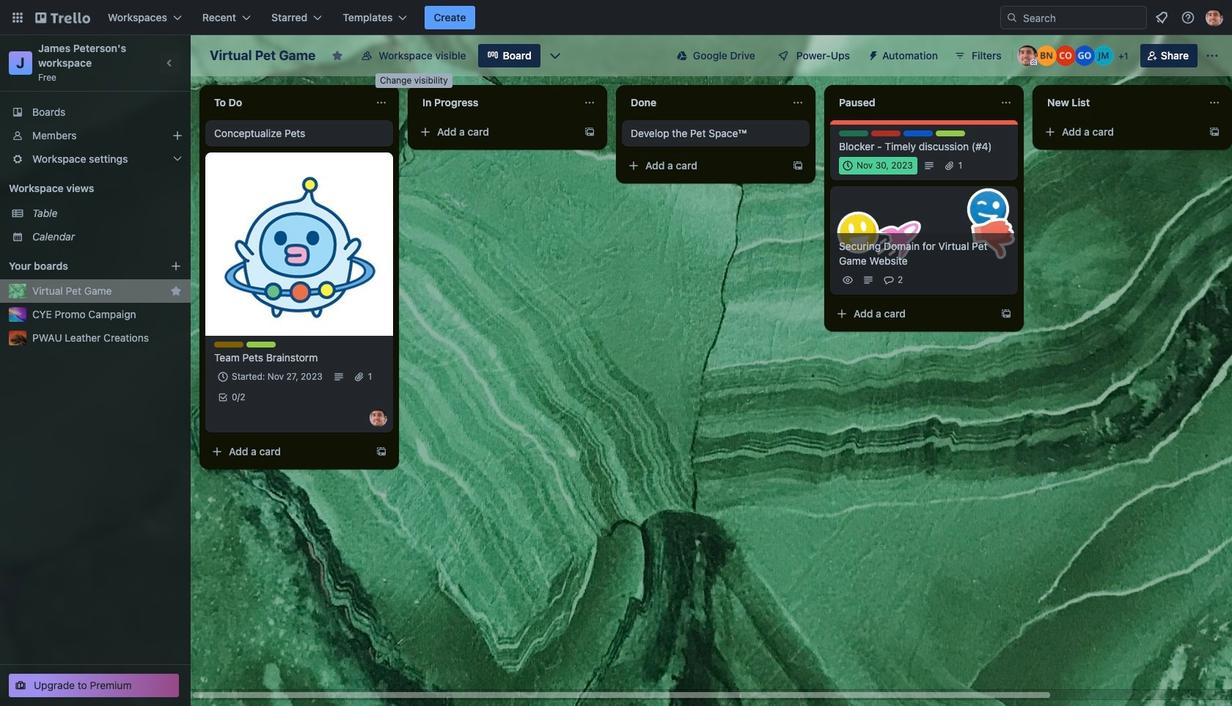 Task type: vqa. For each thing, say whether or not it's contained in the screenshot.
the bottom James Peterson (jamespeterson93) IMAGE
yes



Task type: locate. For each thing, give the bounding box(es) containing it.
0 horizontal spatial create from template… image
[[793, 160, 804, 172]]

back to home image
[[35, 6, 90, 29]]

0 horizontal spatial james peterson (jamespeterson93) image
[[1018, 45, 1038, 66]]

1 vertical spatial create from template… image
[[376, 446, 387, 458]]

christina overa (christinaovera) image
[[1056, 45, 1076, 66]]

None text field
[[622, 91, 787, 114]]

laugh image
[[962, 184, 1015, 236]]

create from template… image
[[584, 126, 596, 138], [376, 446, 387, 458]]

gary orlando (garyorlando) image
[[1075, 45, 1096, 66]]

1 horizontal spatial create from template… image
[[584, 126, 596, 138]]

0 vertical spatial create from template… image
[[1209, 126, 1221, 138]]

None checkbox
[[840, 157, 918, 175]]

add board image
[[170, 261, 182, 272]]

sm image
[[862, 44, 883, 65]]

james peterson (jamespeterson93) image right open information menu image in the right of the page
[[1206, 9, 1224, 26]]

1 horizontal spatial james peterson (jamespeterson93) image
[[1206, 9, 1224, 26]]

create from template… image
[[1209, 126, 1221, 138], [793, 160, 804, 172], [1001, 308, 1013, 320]]

your boards with 3 items element
[[9, 258, 148, 275]]

None text field
[[205, 91, 370, 114], [414, 91, 578, 114], [831, 91, 995, 114], [1039, 91, 1204, 114], [205, 91, 370, 114], [414, 91, 578, 114], [831, 91, 995, 114], [1039, 91, 1204, 114]]

james peterson (jamespeterson93) image
[[370, 409, 387, 427]]

color: green, title: "goal" element
[[840, 131, 869, 136]]

star or unstar board image
[[332, 50, 344, 62]]

james peterson (jamespeterson93) image
[[1206, 9, 1224, 26], [1018, 45, 1038, 66]]

0 horizontal spatial create from template… image
[[376, 446, 387, 458]]

color: yellow, title: none image
[[214, 342, 244, 348]]

this member is an admin of this board. image
[[1031, 59, 1038, 66]]

0 vertical spatial james peterson (jamespeterson93) image
[[1206, 9, 1224, 26]]

tooltip
[[376, 73, 453, 88]]

1 vertical spatial james peterson (jamespeterson93) image
[[1018, 45, 1038, 66]]

james peterson (jamespeterson93) image left christina overa (christinaovera) icon
[[1018, 45, 1038, 66]]

1 vertical spatial create from template… image
[[793, 160, 804, 172]]

0 vertical spatial create from template… image
[[584, 126, 596, 138]]

2 vertical spatial create from template… image
[[1001, 308, 1013, 320]]

open information menu image
[[1182, 10, 1196, 25]]

1 horizontal spatial create from template… image
[[1001, 308, 1013, 320]]



Task type: describe. For each thing, give the bounding box(es) containing it.
0 notifications image
[[1154, 9, 1171, 26]]

workspace navigation collapse icon image
[[160, 53, 181, 73]]

Board name text field
[[203, 44, 323, 68]]

color: bold lime, title: "team task" element
[[247, 342, 276, 348]]

2 horizontal spatial create from template… image
[[1209, 126, 1221, 138]]

color: blue, title: "fyi" element
[[904, 131, 933, 136]]

color: bold lime, title: none image
[[936, 131, 966, 136]]

jeremy miller (jeremymiller198) image
[[1094, 45, 1115, 66]]

google drive icon image
[[677, 51, 688, 61]]

primary element
[[0, 0, 1233, 35]]

customize views image
[[548, 48, 563, 63]]

search image
[[1007, 12, 1019, 23]]

starred icon image
[[170, 285, 182, 297]]

show menu image
[[1206, 48, 1220, 63]]

Search field
[[1019, 7, 1147, 28]]

ben nelson (bennelson96) image
[[1037, 45, 1057, 66]]

color: red, title: "blocker" element
[[872, 131, 901, 136]]



